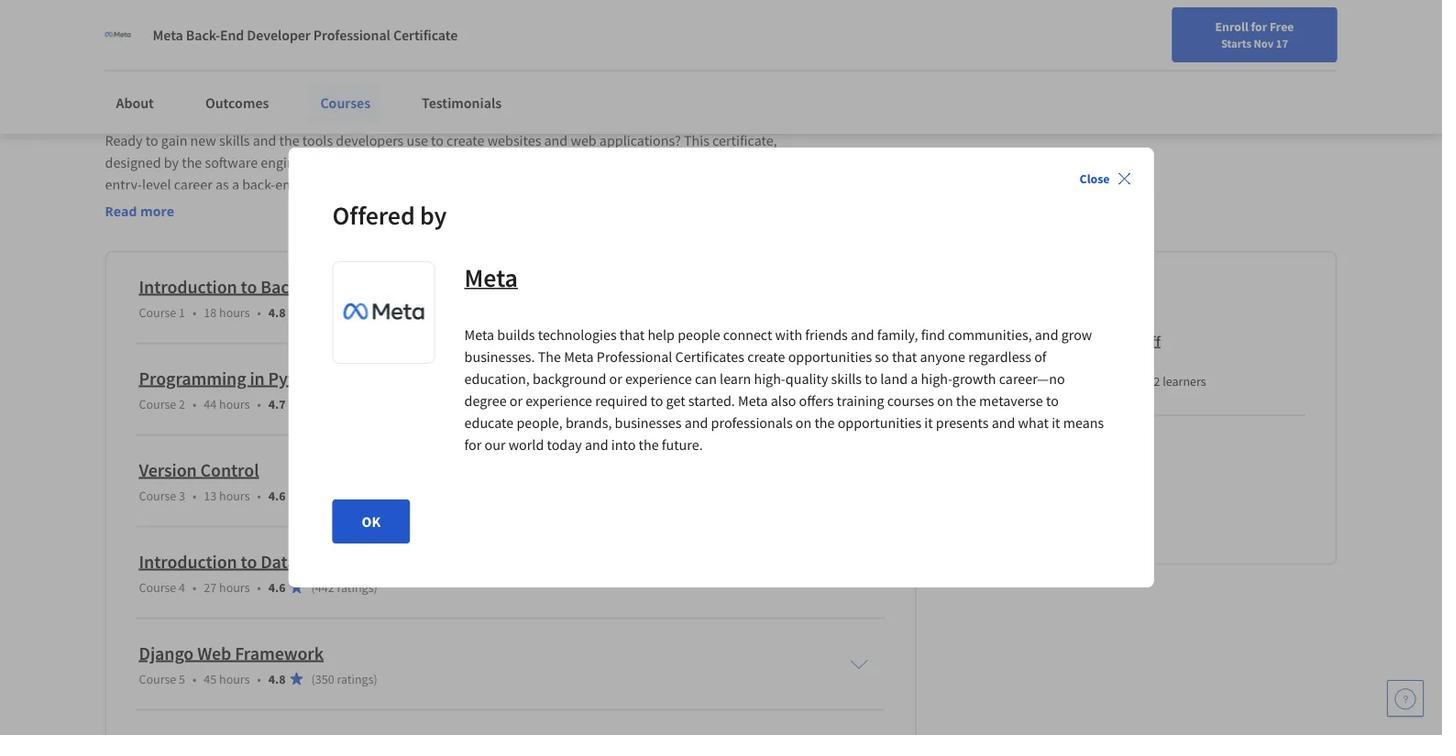 Task type: locate. For each thing, give the bounding box(es) containing it.
by right taught
[[1080, 332, 1096, 350]]

people
[[678, 326, 720, 344]]

1 vertical spatial by
[[420, 199, 447, 232]]

• down framework
[[257, 671, 261, 687]]

1 vertical spatial 4.8
[[268, 671, 286, 687]]

by inside ready to gain new skills and the tools developers use to create websites and web applications? this certificate, designed by the software engineering experts at  meta—the creators of facebook and instagram, will prepare you for an entry-level career as a back-end developer. read more
[[164, 154, 179, 172]]

businesses
[[615, 414, 682, 432]]

0 vertical spatial (
[[311, 579, 315, 595]]

by inside 'taught by meta staff meta'
[[1080, 332, 1096, 350]]

1 vertical spatial 4.6
[[268, 579, 286, 595]]

web
[[571, 132, 597, 150]]

1 horizontal spatial skills
[[831, 370, 862, 388]]

course left 5
[[139, 671, 176, 687]]

version control link
[[139, 458, 259, 481]]

opportunities down friends
[[788, 348, 872, 366]]

and up facebook
[[544, 132, 568, 150]]

experts
[[337, 154, 382, 172]]

2 vertical spatial back-
[[370, 550, 413, 573]]

1 vertical spatial or
[[510, 392, 523, 410]]

1 horizontal spatial of
[[1034, 348, 1047, 366]]

experience up get
[[625, 370, 692, 388]]

to left databases
[[241, 550, 257, 573]]

1 course from the top
[[139, 304, 176, 320]]

5 course from the top
[[139, 671, 176, 687]]

create up creators
[[447, 132, 485, 150]]

( down framework
[[311, 671, 315, 687]]

it down courses on the bottom of page
[[925, 414, 933, 432]]

0 vertical spatial experience
[[625, 370, 692, 388]]

software
[[205, 154, 258, 172]]

2 4.8 from the top
[[268, 671, 286, 687]]

4.8 for back-
[[268, 304, 286, 320]]

2 hours from the top
[[219, 396, 250, 412]]

meta down technologies
[[564, 348, 594, 366]]

0 horizontal spatial experience
[[526, 392, 592, 410]]

1 horizontal spatial create
[[747, 348, 785, 366]]

meta up builds
[[465, 262, 518, 294]]

offers
[[799, 392, 834, 410]]

courses right 131
[[1056, 373, 1099, 390]]

4.8 down framework
[[268, 671, 286, 687]]

1 vertical spatial end
[[303, 275, 333, 298]]

1 horizontal spatial a
[[911, 370, 918, 388]]

5
[[179, 671, 185, 687]]

programming
[[139, 367, 246, 390]]

close
[[1080, 171, 1110, 187]]

• right "2"
[[193, 396, 197, 412]]

for left an
[[793, 154, 810, 172]]

of for creators
[[520, 154, 532, 172]]

back-
[[242, 176, 275, 194]]

ok button
[[332, 500, 410, 544]]

0 vertical spatial of
[[520, 154, 532, 172]]

for for for businesses
[[152, 9, 172, 28]]

0 horizontal spatial a
[[232, 176, 239, 194]]

world
[[509, 436, 544, 454]]

meta builds technologies that help people connect with friends and family, find communities, and grow businesses. the meta professional certificates create opportunities so that anyone regardless of education, background or experience can learn high-quality skills to land a high-growth career—no degree or experience required to get started. meta also offers training courses on the metaverse to educate people, brands, businesses and professionals on the opportunities it presents and what it means for our world today and into the future.
[[465, 326, 1104, 454]]

the up "engineering"
[[279, 132, 299, 150]]

or down education,
[[510, 392, 523, 410]]

for businesses
[[152, 9, 242, 28]]

0 horizontal spatial skills
[[219, 132, 250, 150]]

and up future.
[[685, 414, 708, 432]]

0 horizontal spatial or
[[510, 392, 523, 410]]

0 vertical spatial back-
[[186, 26, 220, 44]]

ratings right 2,529
[[346, 304, 383, 320]]

2 horizontal spatial by
[[1080, 332, 1096, 350]]

create inside ready to gain new skills and the tools developers use to create websites and web applications? this certificate, designed by the software engineering experts at  meta—the creators of facebook and instagram, will prepare you for an entry-level career as a back-end developer. read more
[[447, 132, 485, 150]]

course for version control
[[139, 487, 176, 504]]

1 vertical spatial of
[[1034, 348, 1047, 366]]

2 ( from the top
[[311, 671, 315, 687]]

350
[[315, 671, 334, 687]]

professional up the gain
[[105, 75, 241, 107]]

hours right 18
[[219, 304, 250, 320]]

outcomes link
[[194, 83, 280, 123]]

of down websites
[[520, 154, 532, 172]]

0 vertical spatial by
[[164, 154, 179, 172]]

1 horizontal spatial end
[[303, 275, 333, 298]]

1 horizontal spatial or
[[609, 370, 622, 388]]

1 vertical spatial create
[[747, 348, 785, 366]]

growth
[[953, 370, 996, 388]]

1 horizontal spatial it
[[1052, 414, 1060, 432]]

opportunities down training
[[838, 414, 922, 432]]

shopping cart: 1 item image
[[1013, 50, 1048, 80]]

django
[[139, 642, 194, 665]]

new
[[933, 58, 957, 74]]

training
[[837, 392, 885, 410]]

to left get
[[651, 392, 663, 410]]

course
[[139, 304, 176, 320], [139, 396, 176, 412], [139, 487, 176, 504], [139, 579, 176, 595], [139, 671, 176, 687]]

1 vertical spatial introduction
[[139, 550, 237, 573]]

end
[[275, 176, 299, 194]]

create down connect
[[747, 348, 785, 366]]

certificate up course
[[393, 26, 458, 44]]

that left help
[[620, 326, 645, 344]]

0 horizontal spatial on
[[796, 414, 812, 432]]

)
[[383, 304, 387, 320], [383, 487, 387, 504], [374, 579, 378, 595], [374, 671, 378, 687]]

course 2 • 44 hours •
[[139, 396, 261, 412]]

0 horizontal spatial that
[[620, 326, 645, 344]]

that
[[620, 326, 645, 344], [892, 348, 917, 366]]

it right what
[[1052, 414, 1060, 432]]

of up career—no
[[1034, 348, 1047, 366]]

create
[[447, 132, 485, 150], [747, 348, 785, 366]]

0 horizontal spatial by
[[164, 154, 179, 172]]

4 course from the top
[[139, 579, 176, 595]]

2,529
[[315, 304, 344, 320]]

0 horizontal spatial certificate
[[246, 75, 359, 107]]

hours right 27
[[219, 579, 250, 595]]

the down businesses
[[639, 436, 659, 454]]

0 horizontal spatial for
[[152, 9, 172, 28]]

engineering
[[261, 154, 334, 172]]

more
[[140, 202, 174, 220]]

0 horizontal spatial create
[[447, 132, 485, 150]]

on down the offers
[[796, 414, 812, 432]]

( down databases
[[311, 579, 315, 595]]

background
[[533, 370, 606, 388]]

0 horizontal spatial of
[[520, 154, 532, 172]]

0 vertical spatial that
[[620, 326, 645, 344]]

1 vertical spatial professional
[[105, 75, 241, 107]]

meta up businesses.
[[465, 326, 494, 344]]

2 course from the top
[[139, 396, 176, 412]]

of for regardless
[[1034, 348, 1047, 366]]

hours right the 45 in the bottom of the page
[[219, 671, 250, 687]]

help
[[648, 326, 675, 344]]

course
[[396, 75, 468, 107]]

2 high- from the left
[[921, 370, 953, 388]]

show notifications image
[[1195, 60, 1217, 82]]

course left "1"
[[139, 304, 176, 320]]

django web framework link
[[139, 642, 324, 665]]

• right 4
[[193, 579, 197, 595]]

45
[[204, 671, 217, 687]]

courses left 9
[[320, 94, 370, 112]]

1
[[179, 304, 185, 320]]

on
[[937, 392, 953, 410], [796, 414, 812, 432]]

0 horizontal spatial high-
[[754, 370, 786, 388]]

ratings down introduction to databases for back-end development
[[337, 579, 374, 595]]

hours for databases
[[219, 579, 250, 595]]

by for offered by
[[420, 199, 447, 232]]

hours
[[219, 304, 250, 320], [219, 396, 250, 412], [219, 487, 250, 504], [219, 579, 250, 595], [219, 671, 250, 687]]

2 vertical spatial end
[[413, 550, 443, 573]]

5 hours from the top
[[219, 671, 250, 687]]

hours for framework
[[219, 671, 250, 687]]

• down databases
[[257, 579, 261, 595]]

certificate up tools
[[246, 75, 359, 107]]

0 vertical spatial 4.6
[[268, 487, 286, 504]]

designed
[[105, 154, 161, 172]]

of inside meta builds technologies that help people connect with friends and family, find communities, and grow businesses. the meta professional certificates create opportunities so that anyone regardless of education, background or experience can learn high-quality skills to land a high-growth career—no degree or experience required to get started. meta also offers training courses on the metaverse to educate people, brands, businesses and professionals on the opportunities it presents and what it means for our world today and into the future.
[[1034, 348, 1047, 366]]

0 horizontal spatial end
[[220, 26, 244, 44]]

None search field
[[261, 48, 701, 85]]

course for introduction to back-end development
[[139, 304, 176, 320]]

about
[[116, 94, 154, 112]]

3 course from the top
[[139, 487, 176, 504]]

high- down anyone
[[921, 370, 953, 388]]

level
[[142, 176, 171, 194]]

skills inside meta builds technologies that help people connect with friends and family, find communities, and grow businesses. the meta professional certificates create opportunities so that anyone regardless of education, background or experience can learn high-quality skills to land a high-growth career—no degree or experience required to get started. meta also offers training courses on the metaverse to educate people, brands, businesses and professionals on the opportunities it presents and what it means for our world today and into the future.
[[831, 370, 862, 388]]

development
[[337, 275, 442, 298], [447, 550, 552, 573]]

2 for from the left
[[271, 9, 291, 28]]

or up required
[[609, 370, 622, 388]]

course left 3
[[139, 487, 176, 504]]

1 vertical spatial (
[[311, 671, 315, 687]]

0 vertical spatial create
[[447, 132, 485, 150]]

it
[[925, 414, 933, 432], [1052, 414, 1060, 432]]

use
[[407, 132, 428, 150]]

1 horizontal spatial by
[[420, 199, 447, 232]]

meta left staff at right
[[1098, 332, 1129, 350]]

career
[[174, 176, 212, 194]]

0 vertical spatial introduction
[[139, 275, 237, 298]]

by inside offered by dialog
[[420, 199, 447, 232]]

ready to gain new skills and the tools developers use to create websites and web applications? this certificate, designed by the software engineering experts at  meta—the creators of facebook and instagram, will prepare you for an entry-level career as a back-end developer. read more
[[105, 132, 831, 220]]

hours right "13"
[[219, 487, 250, 504]]

on up presents
[[937, 392, 953, 410]]

to
[[146, 132, 158, 150], [431, 132, 444, 150], [241, 275, 257, 298], [865, 370, 878, 388], [651, 392, 663, 410], [1046, 392, 1059, 410], [241, 550, 257, 573]]

4
[[179, 579, 185, 595]]

1 vertical spatial certificate
[[246, 75, 359, 107]]

for inside meta builds technologies that help people connect with friends and family, find communities, and grow businesses. the meta professional certificates create opportunities so that anyone regardless of education, background or experience can learn high-quality skills to land a high-growth career—no degree or experience required to get started. meta also offers training courses on the metaverse to educate people, brands, businesses and professionals on the opportunities it presents and what it means for our world today and into the future.
[[465, 436, 482, 454]]

2 horizontal spatial back-
[[370, 550, 413, 573]]

by down the gain
[[164, 154, 179, 172]]

that right so
[[892, 348, 917, 366]]

2 introduction from the top
[[139, 550, 237, 573]]

1 4.6 from the top
[[268, 487, 286, 504]]

1 high- from the left
[[754, 370, 786, 388]]

coursera career certificate image
[[991, 0, 1296, 35]]

1 vertical spatial a
[[911, 370, 918, 388]]

coursera image
[[22, 52, 138, 81]]

0 vertical spatial professional
[[313, 26, 390, 44]]

2 vertical spatial by
[[1080, 332, 1096, 350]]

4.6 down databases
[[268, 579, 286, 595]]

0 vertical spatial skills
[[219, 132, 250, 150]]

1 introduction from the top
[[139, 275, 237, 298]]

the up career
[[182, 154, 202, 172]]

and left grow
[[1035, 326, 1059, 344]]

creators
[[467, 154, 517, 172]]

2 4.6 from the top
[[268, 579, 286, 595]]

2 horizontal spatial professional
[[597, 348, 672, 366]]

experience down background
[[526, 392, 592, 410]]

4.8 down introduction to back-end development at the top left of page
[[268, 304, 286, 320]]

1 4.8 from the top
[[268, 304, 286, 320]]

course for introduction to databases for back-end development
[[139, 579, 176, 595]]

0 vertical spatial 4.8
[[268, 304, 286, 320]]

0 horizontal spatial development
[[337, 275, 442, 298]]

for left businesses
[[152, 9, 172, 28]]

1 horizontal spatial high-
[[921, 370, 953, 388]]

programming in python link
[[139, 367, 325, 390]]

meta
[[153, 26, 183, 44], [465, 262, 518, 294], [465, 326, 494, 344], [1098, 332, 1129, 350], [564, 348, 594, 366], [1034, 353, 1060, 369], [738, 392, 768, 410]]

1 for from the left
[[152, 9, 172, 28]]

courses link
[[309, 83, 382, 123]]

• right "1"
[[193, 304, 197, 320]]

• down control
[[257, 487, 261, 504]]

by down meta—the
[[420, 199, 447, 232]]

builds
[[497, 326, 535, 344]]

1 vertical spatial skills
[[831, 370, 862, 388]]

for right businesses
[[271, 9, 291, 28]]

banner navigation
[[15, 0, 516, 37]]

556,872 learners
[[1119, 373, 1206, 390]]

0 vertical spatial on
[[937, 392, 953, 410]]

a right land
[[911, 370, 918, 388]]

0 horizontal spatial professional
[[105, 75, 241, 107]]

find your new career
[[880, 58, 995, 74]]

1 vertical spatial that
[[892, 348, 917, 366]]

1 horizontal spatial experience
[[625, 370, 692, 388]]

2,470
[[315, 487, 344, 504]]

hours right 44
[[219, 396, 250, 412]]

13
[[204, 487, 217, 504]]

meta up 131
[[1034, 353, 1060, 369]]

4.6 for control
[[268, 487, 286, 504]]

1 vertical spatial experience
[[526, 392, 592, 410]]

applications?
[[600, 132, 681, 150]]

testimonials link
[[411, 83, 513, 123]]

and down applications?
[[597, 154, 621, 172]]

developer.
[[302, 176, 366, 194]]

of inside ready to gain new skills and the tools developers use to create websites and web applications? this certificate, designed by the software engineering experts at  meta—the creators of facebook and instagram, will prepare you for an entry-level career as a back-end developer. read more
[[520, 154, 532, 172]]

introduction
[[139, 275, 237, 298], [139, 550, 237, 573]]

family,
[[877, 326, 918, 344]]

1 hours from the top
[[219, 304, 250, 320]]

1 vertical spatial back-
[[261, 275, 303, 298]]

skills up training
[[831, 370, 862, 388]]

2 vertical spatial professional
[[597, 348, 672, 366]]

1 horizontal spatial for
[[271, 9, 291, 28]]

professional
[[313, 26, 390, 44], [105, 75, 241, 107], [597, 348, 672, 366]]

skills inside ready to gain new skills and the tools developers use to create websites and web applications? this certificate, designed by the software engineering experts at  meta—the creators of facebook and instagram, will prepare you for an entry-level career as a back-end developer. read more
[[219, 132, 250, 150]]

1 horizontal spatial courses
[[1056, 373, 1099, 390]]

0 vertical spatial a
[[232, 176, 239, 194]]

1 ( from the top
[[311, 579, 315, 595]]

ok
[[362, 513, 381, 531]]

for left the our on the left bottom of page
[[465, 436, 482, 454]]

4 hours from the top
[[219, 579, 250, 595]]

0 vertical spatial courses
[[320, 94, 370, 112]]

the down the offers
[[815, 414, 835, 432]]

friends
[[805, 326, 848, 344]]

0 vertical spatial certificate
[[393, 26, 458, 44]]

career
[[960, 58, 995, 74]]

4.6 left "2,470"
[[268, 487, 286, 504]]

introduction up "1"
[[139, 275, 237, 298]]

1 vertical spatial development
[[447, 550, 552, 573]]

as
[[215, 176, 229, 194]]

professional down help
[[597, 348, 672, 366]]

for up nov
[[1251, 18, 1267, 35]]

a right "as"
[[232, 176, 239, 194]]

course left 4
[[139, 579, 176, 595]]

to left land
[[865, 370, 878, 388]]

course left "2"
[[139, 396, 176, 412]]

introduction up 4
[[139, 550, 237, 573]]

1 vertical spatial courses
[[1056, 373, 1099, 390]]

professional up -
[[313, 26, 390, 44]]

high- up the also
[[754, 370, 786, 388]]

for inside the for 'link'
[[271, 9, 291, 28]]

skills up software
[[219, 132, 250, 150]]

the
[[279, 132, 299, 150], [182, 154, 202, 172], [956, 392, 976, 410], [815, 414, 835, 432], [639, 436, 659, 454]]

our
[[485, 436, 506, 454]]

new
[[190, 132, 216, 150]]

courses
[[887, 392, 934, 410]]

4.8
[[268, 304, 286, 320], [268, 671, 286, 687]]

0 horizontal spatial it
[[925, 414, 933, 432]]



Task type: describe. For each thing, give the bounding box(es) containing it.
a inside ready to gain new skills and the tools developers use to create websites and web applications? this certificate, designed by the software engineering experts at  meta—the creators of facebook and instagram, will prepare you for an entry-level career as a back-end developer. read more
[[232, 176, 239, 194]]

ready
[[105, 132, 143, 150]]

offered by
[[332, 199, 447, 232]]

people,
[[517, 414, 563, 432]]

( for databases
[[311, 579, 315, 595]]

land
[[880, 370, 908, 388]]

to left the gain
[[146, 132, 158, 150]]

close button
[[1072, 162, 1139, 195]]

course 5 • 45 hours •
[[139, 671, 261, 687]]

1 horizontal spatial back-
[[261, 275, 303, 298]]

ratings right 350
[[337, 671, 374, 687]]

introduction for introduction to back-end development
[[139, 275, 237, 298]]

free
[[1270, 18, 1294, 35]]

tools
[[302, 132, 333, 150]]

outcomes
[[205, 94, 269, 112]]

1 vertical spatial opportunities
[[838, 414, 922, 432]]

degree
[[465, 392, 507, 410]]

by for taught by meta staff meta
[[1080, 332, 1096, 350]]

instagram,
[[624, 154, 689, 172]]

1 horizontal spatial certificate
[[393, 26, 458, 44]]

( 350 ratings )
[[311, 671, 378, 687]]

framework
[[235, 642, 324, 665]]

professionals
[[711, 414, 793, 432]]

taught
[[1034, 332, 1077, 350]]

course for programming in python
[[139, 396, 176, 412]]

556,872
[[1119, 373, 1160, 390]]

into
[[611, 436, 636, 454]]

an
[[813, 154, 828, 172]]

you
[[767, 154, 790, 172]]

4.8 for framework
[[268, 671, 286, 687]]

read
[[105, 202, 137, 220]]

for up ( 442 ratings )
[[344, 550, 367, 573]]

2
[[179, 396, 185, 412]]

control
[[200, 458, 259, 481]]

• down introduction to back-end development at the top left of page
[[257, 304, 261, 320]]

• left 4.7
[[257, 396, 261, 412]]

meta right meta icon
[[153, 26, 183, 44]]

taught by meta staff meta
[[1034, 332, 1161, 369]]

get
[[666, 392, 685, 410]]

communities,
[[948, 326, 1032, 344]]

0 vertical spatial or
[[609, 370, 622, 388]]

connect
[[723, 326, 772, 344]]

this
[[684, 132, 710, 150]]

what
[[1018, 414, 1049, 432]]

meta up professionals
[[738, 392, 768, 410]]

businesses
[[175, 9, 242, 28]]

3 hours from the top
[[219, 487, 250, 504]]

4.6 for to
[[268, 579, 286, 595]]

3
[[179, 487, 185, 504]]

english
[[1091, 57, 1135, 76]]

1 horizontal spatial professional
[[313, 26, 390, 44]]

help center image
[[1395, 688, 1417, 710]]

) right 2,529
[[383, 304, 387, 320]]

hours for back-
[[219, 304, 250, 320]]

1 horizontal spatial development
[[447, 550, 552, 573]]

2 it from the left
[[1052, 414, 1060, 432]]

9
[[377, 75, 391, 107]]

0 vertical spatial opportunities
[[788, 348, 872, 366]]

and down the brands,
[[585, 436, 609, 454]]

about link
[[105, 83, 165, 123]]

businesses.
[[465, 348, 535, 366]]

series
[[473, 75, 537, 107]]

and down the "metaverse"
[[992, 414, 1015, 432]]

introduction for introduction to databases for back-end development
[[139, 550, 237, 573]]

442
[[315, 579, 334, 595]]

1 it from the left
[[925, 414, 933, 432]]

a inside meta builds technologies that help people connect with friends and family, find communities, and grow businesses. the meta professional certificates create opportunities so that anyone regardless of education, background or experience can learn high-quality skills to land a high-growth career—no degree or experience required to get started. meta also offers training courses on the metaverse to educate people, brands, businesses and professionals on the opportunities it presents and what it means for our world today and into the future.
[[911, 370, 918, 388]]

to down 131
[[1046, 392, 1059, 410]]

0 vertical spatial development
[[337, 275, 442, 298]]

course for django web framework
[[139, 671, 176, 687]]

enroll for free starts nov 17
[[1215, 18, 1294, 50]]

education,
[[465, 370, 530, 388]]

taught by meta staff image
[[980, 332, 1020, 373]]

) right "2,470"
[[383, 487, 387, 504]]

web
[[197, 642, 231, 665]]

future.
[[662, 436, 703, 454]]

0 horizontal spatial courses
[[320, 94, 370, 112]]

the up presents
[[956, 392, 976, 410]]

17
[[1276, 36, 1288, 50]]

1 horizontal spatial that
[[892, 348, 917, 366]]

enroll
[[1215, 18, 1249, 35]]

gain
[[161, 132, 187, 150]]

find
[[880, 58, 904, 74]]

started.
[[688, 392, 735, 410]]

• right 5
[[193, 671, 197, 687]]

27
[[204, 579, 217, 595]]

django web framework
[[139, 642, 324, 665]]

meta back-end developer professional certificate
[[153, 26, 458, 44]]

databases
[[261, 550, 341, 573]]

( for framework
[[311, 671, 315, 687]]

course 3 • 13 hours •
[[139, 487, 261, 504]]

certificates
[[675, 348, 744, 366]]

professional certificate - 9 course series
[[105, 75, 537, 107]]

) down introduction to databases for back-end development
[[374, 579, 378, 595]]

the
[[538, 348, 561, 366]]

to right "use" at left
[[431, 132, 444, 150]]

in
[[250, 367, 265, 390]]

44
[[204, 396, 217, 412]]

quality
[[786, 370, 828, 388]]

find your new career link
[[871, 55, 1004, 78]]

for inside ready to gain new skills and the tools developers use to create websites and web applications? this certificate, designed by the software engineering experts at  meta—the creators of facebook and instagram, will prepare you for an entry-level career as a back-end developer. read more
[[793, 154, 810, 172]]

offered by dialog
[[288, 148, 1154, 588]]

18
[[204, 304, 217, 320]]

and left family,
[[851, 326, 874, 344]]

meta image
[[105, 22, 131, 48]]

• right 3
[[193, 487, 197, 504]]

technologies
[[538, 326, 617, 344]]

regardless
[[968, 348, 1032, 366]]

0 horizontal spatial back-
[[186, 26, 220, 44]]

individuals
[[49, 9, 122, 28]]

programming in python
[[139, 367, 325, 390]]

1 vertical spatial on
[[796, 414, 812, 432]]

ratings up the ok
[[346, 487, 383, 504]]

introduction to back-end development
[[139, 275, 442, 298]]

( 442 ratings )
[[311, 579, 378, 595]]

with
[[775, 326, 802, 344]]

introduction to databases for back-end development
[[139, 550, 552, 573]]

developers
[[336, 132, 404, 150]]

-
[[364, 75, 372, 107]]

professional inside meta builds technologies that help people connect with friends and family, find communities, and grow businesses. the meta professional certificates create opportunities so that anyone regardless of education, background or experience can learn high-quality skills to land a high-growth career—no degree or experience required to get started. meta also offers training courses on the metaverse to educate people, brands, businesses and professionals on the opportunities it presents and what it means for our world today and into the future.
[[597, 348, 672, 366]]

taught by meta staff link
[[1034, 332, 1161, 350]]

) right 350
[[374, 671, 378, 687]]

and up "engineering"
[[253, 132, 276, 150]]

anyone
[[920, 348, 966, 366]]

introduction to databases for back-end development link
[[139, 550, 552, 573]]

starts
[[1221, 36, 1252, 50]]

for inside "enroll for free starts nov 17"
[[1251, 18, 1267, 35]]

1 horizontal spatial on
[[937, 392, 953, 410]]

to up the course 1 • 18 hours •
[[241, 275, 257, 298]]

create inside meta builds technologies that help people connect with friends and family, find communities, and grow businesses. the meta professional certificates create opportunities so that anyone regardless of education, background or experience can learn high-quality skills to land a high-growth career—no degree or experience required to get started. meta also offers training courses on the metaverse to educate people, brands, businesses and professionals on the opportunities it presents and what it means for our world today and into the future.
[[747, 348, 785, 366]]

hours for python
[[219, 396, 250, 412]]

for for for
[[271, 9, 291, 28]]

means
[[1063, 414, 1104, 432]]

can
[[695, 370, 717, 388]]

0 vertical spatial end
[[220, 26, 244, 44]]

131 courses
[[1034, 373, 1099, 390]]

2 horizontal spatial end
[[413, 550, 443, 573]]



Task type: vqa. For each thing, say whether or not it's contained in the screenshot.
LECTURE 60: DYNAMICALLY LOADING HOME VIEW CONTENT • 9 MINUTES
no



